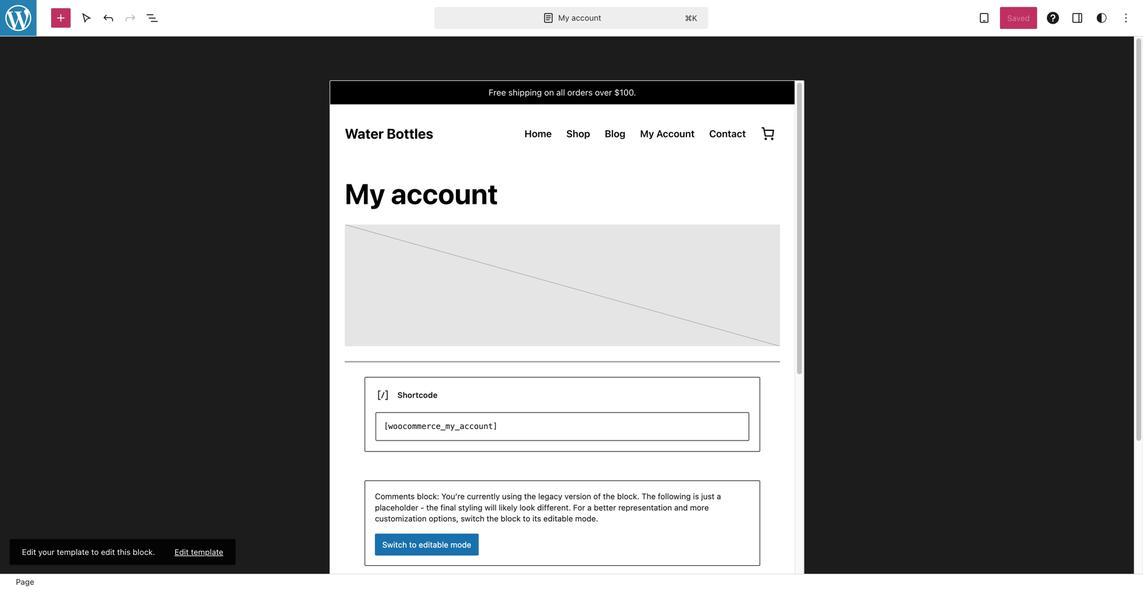 Task type: locate. For each thing, give the bounding box(es) containing it.
block.
[[133, 548, 155, 557]]

template inside button
[[191, 548, 223, 557]]

redo image
[[123, 11, 138, 25]]

2 template from the left
[[191, 548, 223, 557]]

list view image
[[145, 11, 160, 25]]

edit
[[22, 548, 36, 557], [175, 548, 189, 557]]

template
[[57, 548, 89, 557], [191, 548, 223, 557]]

edit left your
[[22, 548, 36, 557]]

edit template
[[175, 548, 223, 557]]

edit template button
[[175, 547, 223, 558]]

edit inside button
[[175, 548, 189, 557]]

page
[[16, 577, 34, 587]]

saved
[[1008, 13, 1030, 23]]

0 horizontal spatial template
[[57, 548, 89, 557]]

1 edit from the left
[[22, 548, 36, 557]]

2 edit from the left
[[175, 548, 189, 557]]

toggle block inserter image
[[54, 11, 68, 25]]

your
[[38, 548, 55, 557]]

0 horizontal spatial edit
[[22, 548, 36, 557]]

edit right block.
[[175, 548, 189, 557]]

tools image
[[79, 11, 94, 25]]

1 horizontal spatial edit
[[175, 548, 189, 557]]

account
[[572, 13, 601, 22]]

1 horizontal spatial template
[[191, 548, 223, 557]]



Task type: describe. For each thing, give the bounding box(es) containing it.
styles image
[[1095, 11, 1109, 25]]

undo image
[[101, 11, 116, 25]]

options image
[[1119, 11, 1134, 25]]

site icon image
[[0, 0, 38, 37]]

⌘k
[[685, 13, 698, 23]]

settings image
[[1070, 11, 1085, 25]]

my account
[[558, 13, 601, 22]]

saved button
[[1000, 7, 1037, 29]]

edit for edit your template to edit this block.
[[22, 548, 36, 557]]

1 template from the left
[[57, 548, 89, 557]]

this
[[117, 548, 131, 557]]

to
[[91, 548, 99, 557]]

help image
[[1046, 11, 1061, 25]]

edit for edit template
[[175, 548, 189, 557]]

editor top bar region
[[0, 0, 1143, 37]]

edit
[[101, 548, 115, 557]]

edit your template to edit this block.
[[22, 548, 155, 557]]

view image
[[977, 11, 992, 25]]

my
[[558, 13, 570, 22]]



Task type: vqa. For each thing, say whether or not it's contained in the screenshot.
⌘K
yes



